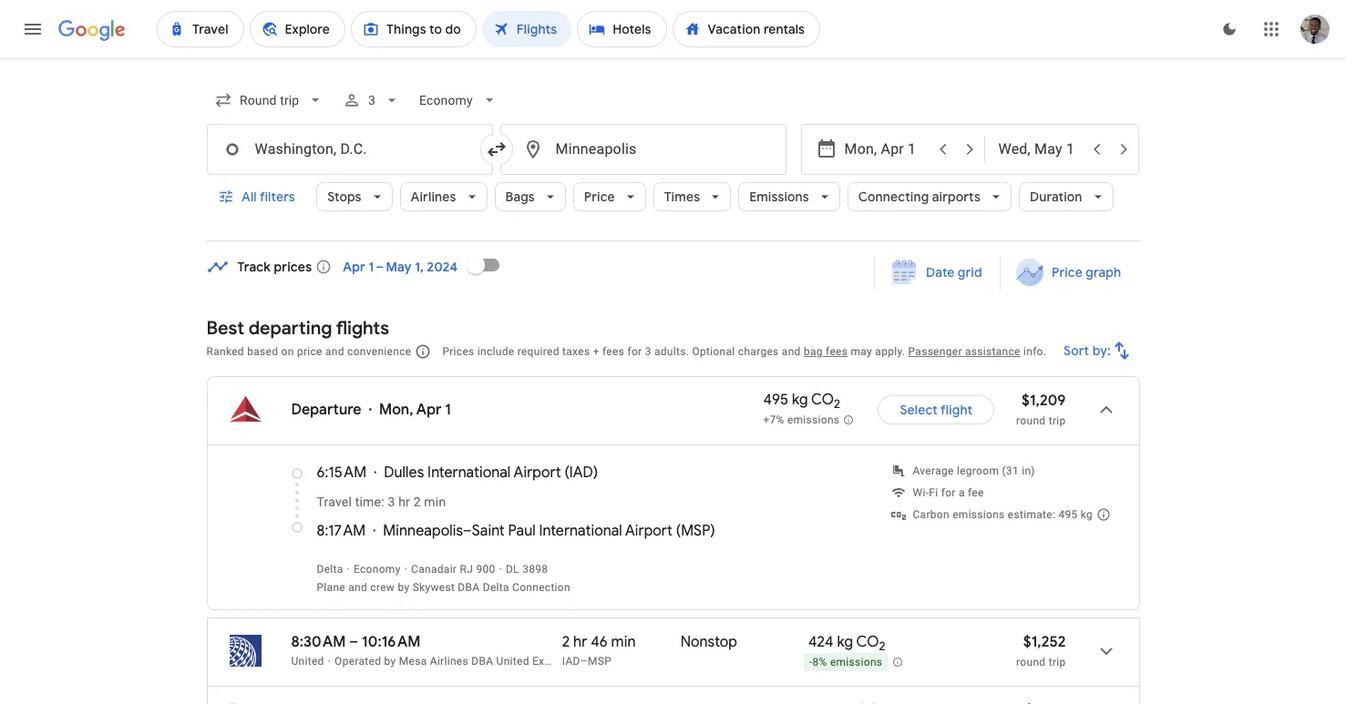 Task type: locate. For each thing, give the bounding box(es) containing it.
1 vertical spatial kg
[[1081, 509, 1093, 521]]

sort by: button
[[1056, 329, 1140, 373]]

trip down $1,209 text box
[[1049, 415, 1066, 427]]

0 vertical spatial min
[[424, 495, 446, 509]]

connecting
[[858, 189, 929, 205]]

all
[[241, 189, 256, 205]]

iad for )
[[569, 464, 593, 482]]

0 horizontal spatial by
[[384, 655, 396, 668]]

0 horizontal spatial apr
[[343, 259, 365, 275]]

0 vertical spatial kg
[[792, 391, 808, 410]]

0 vertical spatial for
[[627, 345, 642, 358]]

1 vertical spatial hr
[[573, 633, 587, 652]]

iad
[[569, 464, 593, 482], [562, 655, 580, 668]]

by right the crew
[[398, 581, 410, 594]]

best
[[206, 317, 244, 340]]

passenger
[[908, 345, 962, 358]]

and left "bag"
[[782, 345, 801, 358]]

2 horizontal spatial kg
[[1081, 509, 1093, 521]]

airlines up 2024
[[411, 189, 456, 205]]

1 horizontal spatial apr
[[416, 401, 442, 419]]

kg inside 424 kg co 2
[[837, 633, 853, 652]]

price
[[297, 345, 322, 358]]

1 vertical spatial price
[[1052, 264, 1083, 281]]

iad inside 2 hr 46 min iad – msp
[[562, 655, 580, 668]]

1381 US dollars text field
[[1025, 702, 1066, 705]]

international
[[428, 464, 511, 482], [539, 522, 622, 540]]

co up -8% emissions
[[856, 633, 879, 652]]

1 round from the top
[[1016, 415, 1046, 427]]

1 vertical spatial international
[[539, 522, 622, 540]]

None search field
[[206, 78, 1140, 242]]

plane and crew by skywest dba delta connection
[[317, 581, 570, 594]]

1 vertical spatial delta
[[483, 581, 509, 594]]

 image left economy
[[347, 563, 350, 576]]

1 vertical spatial airlines
[[430, 655, 468, 668]]

duration button
[[1019, 175, 1113, 219]]

none search field containing all filters
[[206, 78, 1140, 242]]

0 vertical spatial delta
[[317, 563, 343, 576]]

None text field
[[206, 124, 493, 175], [500, 124, 786, 175], [206, 124, 493, 175], [500, 124, 786, 175]]

round for $1,252
[[1016, 656, 1046, 669]]

co
[[811, 391, 834, 410], [856, 633, 879, 652]]

0 vertical spatial round
[[1016, 415, 1046, 427]]

0 horizontal spatial delta
[[317, 563, 343, 576]]

mesa
[[399, 655, 427, 668]]

kg
[[792, 391, 808, 410], [1081, 509, 1093, 521], [837, 633, 853, 652]]

6:15 am
[[317, 464, 366, 482]]

1 horizontal spatial price
[[1052, 264, 1083, 281]]

2 horizontal spatial and
[[782, 345, 801, 358]]

kg up +7% emissions
[[792, 391, 808, 410]]

fees right "bag"
[[826, 345, 848, 358]]

fees right +
[[602, 345, 624, 358]]

assistance
[[965, 345, 1021, 358]]

trip inside $1,209 round trip
[[1049, 415, 1066, 427]]

kg right estimate:
[[1081, 509, 1093, 521]]

2 united from the left
[[496, 655, 529, 668]]

1 vertical spatial round
[[1016, 656, 1046, 669]]

hr left 46
[[573, 633, 587, 652]]

bag
[[804, 345, 823, 358]]

co for 424
[[856, 633, 879, 652]]

round for $1,209
[[1016, 415, 1046, 427]]

0 horizontal spatial price
[[584, 189, 615, 205]]

2 up -8% emissions
[[879, 639, 886, 655]]

operated
[[335, 655, 381, 668]]

flight details. leaves dulles international airport at 8:30 am on monday, april 1 and arrives at minneapolis–saint paul international airport at 10:16 am on monday, april 1. image
[[1084, 630, 1128, 674]]

apr left 1
[[416, 401, 442, 419]]

track
[[237, 259, 271, 275]]

hr down dulles
[[398, 495, 410, 509]]

international up minneapolis–saint
[[428, 464, 511, 482]]

0 horizontal spatial hr
[[398, 495, 410, 509]]

0 horizontal spatial 3
[[368, 93, 375, 108]]

connecting airports
[[858, 189, 981, 205]]

1 horizontal spatial  image
[[369, 401, 372, 419]]

travel
[[317, 495, 352, 509]]

iad for –
[[562, 655, 580, 668]]

iad down total duration 2 hr 46 min. element
[[562, 655, 580, 668]]

crew
[[370, 581, 395, 594]]

round inside $1,252 round trip
[[1016, 656, 1046, 669]]

1 horizontal spatial for
[[941, 487, 956, 499]]

Return text field
[[998, 125, 1082, 174]]

0 horizontal spatial international
[[428, 464, 511, 482]]

taxes
[[562, 345, 590, 358]]

price left graph
[[1052, 264, 1083, 281]]

1 vertical spatial co
[[856, 633, 879, 652]]

kg inside the 495 kg co 2
[[792, 391, 808, 410]]

airport
[[514, 464, 561, 482], [625, 522, 673, 540]]

price
[[584, 189, 615, 205], [1052, 264, 1083, 281]]

0 horizontal spatial (
[[565, 464, 569, 482]]

1 vertical spatial msp
[[588, 655, 612, 668]]

international right paul
[[539, 522, 622, 540]]

0 horizontal spatial united
[[291, 655, 324, 668]]

emissions down 424 kg co 2
[[830, 656, 883, 669]]

1 vertical spatial (
[[676, 522, 681, 540]]

0 horizontal spatial  image
[[347, 563, 350, 576]]

round down $1,209 text box
[[1016, 415, 1046, 427]]

0 vertical spatial apr
[[343, 259, 365, 275]]

1 united from the left
[[291, 655, 324, 668]]

skywest
[[413, 581, 455, 594]]

0 vertical spatial –
[[349, 633, 358, 652]]

apr right learn more about tracked prices "image"
[[343, 259, 365, 275]]

1 vertical spatial –
[[580, 655, 588, 668]]

0 vertical spatial iad
[[569, 464, 593, 482]]

+7%
[[763, 413, 784, 426]]

1 vertical spatial trip
[[1049, 656, 1066, 669]]

price right bags popup button
[[584, 189, 615, 205]]

0 vertical spatial price
[[584, 189, 615, 205]]

united down 8:30 am
[[291, 655, 324, 668]]

2 up +7% emissions
[[834, 397, 840, 412]]

495 right estimate:
[[1059, 509, 1078, 521]]

for
[[627, 345, 642, 358], [941, 487, 956, 499]]

1 horizontal spatial 495
[[1059, 509, 1078, 521]]

delta up plane
[[317, 563, 343, 576]]

kg for 495
[[792, 391, 808, 410]]

424 kg co 2
[[808, 633, 886, 655]]

2 horizontal spatial  image
[[404, 563, 407, 576]]

1 horizontal spatial fees
[[826, 345, 848, 358]]

select
[[900, 402, 938, 418]]

0 vertical spatial airlines
[[411, 189, 456, 205]]

$1,209
[[1022, 392, 1066, 410]]

0 vertical spatial 3
[[368, 93, 375, 108]]

hr inside 2 hr 46 min iad – msp
[[573, 633, 587, 652]]

2 inside the 495 kg co 2
[[834, 397, 840, 412]]

1 trip from the top
[[1049, 415, 1066, 427]]

0 vertical spatial trip
[[1049, 415, 1066, 427]]

emissions down fee
[[953, 509, 1005, 521]]

0 horizontal spatial msp
[[588, 655, 612, 668]]

all filters button
[[206, 175, 309, 219]]

8:30 am – 10:16 am
[[291, 633, 421, 652]]

co up +7% emissions
[[811, 391, 834, 410]]

united left express
[[496, 655, 529, 668]]

– right express
[[580, 655, 588, 668]]

price for price graph
[[1052, 264, 1083, 281]]

1 horizontal spatial united
[[496, 655, 529, 668]]

495 kg co 2
[[763, 391, 840, 412]]

trip down $1,252
[[1049, 656, 1066, 669]]

all filters
[[241, 189, 295, 205]]

iad up minneapolis–saint paul international airport ( msp )
[[569, 464, 593, 482]]

0 horizontal spatial )
[[593, 464, 598, 482]]

round down $1,252
[[1016, 656, 1046, 669]]

2 vertical spatial kg
[[837, 633, 853, 652]]

1 horizontal spatial kg
[[837, 633, 853, 652]]

1 vertical spatial by
[[384, 655, 396, 668]]

passenger assistance button
[[908, 345, 1021, 358]]

495 up +7% at the bottom of the page
[[763, 391, 788, 410]]

canadair rj 900
[[411, 563, 495, 576]]

1 horizontal spatial hr
[[573, 633, 587, 652]]

apr 1 – may 1, 2024
[[343, 259, 458, 275]]

3 inside 3 popup button
[[368, 93, 375, 108]]

in)
[[1022, 465, 1035, 478]]

delta down 900 in the bottom of the page
[[483, 581, 509, 594]]

3 button
[[335, 78, 408, 122]]

1 vertical spatial airport
[[625, 522, 673, 540]]

10:16 am
[[362, 633, 421, 652]]

0 horizontal spatial fees
[[602, 345, 624, 358]]

2 vertical spatial 3
[[388, 495, 395, 509]]

1 horizontal spatial )
[[710, 522, 715, 540]]

price inside price popup button
[[584, 189, 615, 205]]

2 up express
[[562, 633, 570, 652]]

dba down rj
[[458, 581, 480, 594]]

 image left the canadair
[[404, 563, 407, 576]]

– up operated
[[349, 633, 358, 652]]

for left adults.
[[627, 345, 642, 358]]

apply.
[[875, 345, 905, 358]]

airlines
[[411, 189, 456, 205], [430, 655, 468, 668]]

graph
[[1086, 264, 1121, 281]]

-
[[809, 656, 813, 669]]

kg up -8% emissions
[[837, 633, 853, 652]]

co inside the 495 kg co 2
[[811, 391, 834, 410]]

1 horizontal spatial –
[[580, 655, 588, 668]]

emissions
[[787, 413, 840, 426], [953, 509, 1005, 521], [830, 656, 883, 669]]

8:17 am
[[317, 522, 366, 540]]

0 vertical spatial msp
[[681, 522, 710, 540]]

and right "price"
[[325, 345, 344, 358]]

2 trip from the top
[[1049, 656, 1066, 669]]

for left the a
[[941, 487, 956, 499]]

flights
[[336, 317, 389, 340]]

0 horizontal spatial and
[[325, 345, 344, 358]]

1 vertical spatial min
[[611, 633, 636, 652]]

by down 10:16 am text field at the left of the page
[[384, 655, 396, 668]]

co inside 424 kg co 2
[[856, 633, 879, 652]]

wi-
[[913, 487, 929, 499]]

emissions for carbon
[[953, 509, 1005, 521]]

None field
[[206, 84, 332, 117], [412, 84, 505, 117], [206, 84, 332, 117], [412, 84, 505, 117]]

united
[[291, 655, 324, 668], [496, 655, 529, 668]]

0 vertical spatial airport
[[514, 464, 561, 482]]

carbon
[[913, 509, 950, 521]]

0 vertical spatial co
[[811, 391, 834, 410]]

emissions for +7%
[[787, 413, 840, 426]]

2 horizontal spatial 3
[[645, 345, 651, 358]]

and left the crew
[[348, 581, 367, 594]]

2 inside 2 hr 46 min iad – msp
[[562, 633, 570, 652]]

express
[[532, 655, 573, 668]]

mon, apr 1
[[379, 401, 451, 419]]

airlines right mesa on the bottom of the page
[[430, 655, 468, 668]]

(
[[565, 464, 569, 482], [676, 522, 681, 540]]

time:
[[355, 495, 384, 509]]

1 horizontal spatial min
[[611, 633, 636, 652]]

date
[[926, 264, 954, 281]]

0 vertical spatial 495
[[763, 391, 788, 410]]

0 horizontal spatial 495
[[763, 391, 788, 410]]

2 down dulles
[[413, 495, 421, 509]]

0 vertical spatial emissions
[[787, 413, 840, 426]]

1 vertical spatial 3
[[645, 345, 651, 358]]

1 vertical spatial iad
[[562, 655, 580, 668]]

total duration 3 hr 9 min. element
[[562, 702, 681, 705]]

select flight
[[900, 402, 973, 418]]

min up minneapolis–saint
[[424, 495, 446, 509]]

times button
[[653, 175, 731, 219]]

1 horizontal spatial 3
[[388, 495, 395, 509]]

change appearance image
[[1208, 7, 1251, 51]]

1 horizontal spatial by
[[398, 581, 410, 594]]

1 vertical spatial apr
[[416, 401, 442, 419]]

dba right mesa on the bottom of the page
[[471, 655, 493, 668]]

trip inside $1,252 round trip
[[1049, 656, 1066, 669]]

sort
[[1063, 343, 1089, 359]]

estimate:
[[1008, 509, 1056, 521]]

0 vertical spatial hr
[[398, 495, 410, 509]]

prices include required taxes + fees for 3 adults. optional charges and bag fees may apply. passenger assistance
[[442, 345, 1021, 358]]

1 vertical spatial for
[[941, 487, 956, 499]]

424
[[808, 633, 834, 652]]

best departing flights main content
[[206, 243, 1140, 705]]

1 horizontal spatial delta
[[483, 581, 509, 594]]

ranked
[[206, 345, 244, 358]]

1 vertical spatial emissions
[[953, 509, 1005, 521]]

bags
[[505, 189, 535, 205]]

delta
[[317, 563, 343, 576], [483, 581, 509, 594]]

and
[[325, 345, 344, 358], [782, 345, 801, 358], [348, 581, 367, 594]]

airlines inside 'popup button'
[[411, 189, 456, 205]]

 image
[[369, 401, 372, 419], [347, 563, 350, 576], [404, 563, 407, 576]]

0 horizontal spatial co
[[811, 391, 834, 410]]

loading results progress bar
[[0, 58, 1346, 62]]

round inside $1,209 round trip
[[1016, 415, 1046, 427]]

 image
[[328, 655, 331, 668]]

min right 46
[[611, 633, 636, 652]]

1 horizontal spatial co
[[856, 633, 879, 652]]

emissions down the 495 kg co 2
[[787, 413, 840, 426]]

 image left mon,
[[369, 401, 372, 419]]

price inside price graph button
[[1052, 264, 1083, 281]]

bag fees button
[[804, 345, 848, 358]]

min
[[424, 495, 446, 509], [611, 633, 636, 652]]

on
[[281, 345, 294, 358]]

Departure time: 6:15 AM. text field
[[317, 464, 366, 482]]

0 horizontal spatial kg
[[792, 391, 808, 410]]

price for price
[[584, 189, 615, 205]]

495
[[763, 391, 788, 410], [1059, 509, 1078, 521]]

495 inside the 495 kg co 2
[[763, 391, 788, 410]]

apr
[[343, 259, 365, 275], [416, 401, 442, 419]]

track prices
[[237, 259, 312, 275]]

2 round from the top
[[1016, 656, 1046, 669]]

apr inside find the best price region
[[343, 259, 365, 275]]

3
[[368, 93, 375, 108], [645, 345, 651, 358], [388, 495, 395, 509]]

convenience
[[347, 345, 411, 358]]



Task type: vqa. For each thing, say whether or not it's contained in the screenshot.
Add for Add your business
no



Task type: describe. For each thing, give the bounding box(es) containing it.
minneapolis–saint
[[383, 522, 505, 540]]

by:
[[1092, 343, 1111, 359]]

min inside 2 hr 46 min iad – msp
[[611, 633, 636, 652]]

times
[[664, 189, 700, 205]]

2 inside 424 kg co 2
[[879, 639, 886, 655]]

 image for delta
[[347, 563, 350, 576]]

based
[[247, 345, 278, 358]]

$1,209 round trip
[[1016, 392, 1066, 427]]

required
[[517, 345, 559, 358]]

economy
[[354, 563, 401, 576]]

(31
[[1002, 465, 1019, 478]]

– inside 2 hr 46 min iad – msp
[[580, 655, 588, 668]]

1 horizontal spatial international
[[539, 522, 622, 540]]

travel time: 3 hr 2 min
[[317, 495, 446, 509]]

0 horizontal spatial –
[[349, 633, 358, 652]]

1
[[445, 401, 451, 419]]

Arrival time: 10:16 AM. text field
[[362, 633, 421, 652]]

optional
[[692, 345, 735, 358]]

connecting airports button
[[847, 175, 1012, 219]]

1252 US dollars text field
[[1023, 633, 1066, 652]]

ranked based on price and convenience
[[206, 345, 411, 358]]

1 vertical spatial 495
[[1059, 509, 1078, 521]]

airports
[[932, 189, 981, 205]]

price button
[[573, 175, 646, 219]]

nonstop flight. element
[[681, 633, 737, 654]]

0 vertical spatial by
[[398, 581, 410, 594]]

connection
[[512, 581, 570, 594]]

total duration 2 hr 46 min. element
[[562, 633, 681, 654]]

departure
[[291, 401, 362, 419]]

rj
[[460, 563, 473, 576]]

3898
[[522, 563, 548, 576]]

46
[[591, 633, 608, 652]]

airlines button
[[400, 175, 487, 219]]

1 vertical spatial dba
[[471, 655, 493, 668]]

average legroom (31 in)
[[913, 465, 1035, 478]]

fee
[[968, 487, 984, 499]]

1 horizontal spatial airport
[[625, 522, 673, 540]]

find the best price region
[[206, 243, 1140, 303]]

0 vertical spatial dba
[[458, 581, 480, 594]]

dl
[[506, 563, 519, 576]]

2 hr 46 min iad – msp
[[562, 633, 636, 668]]

swap origin and destination. image
[[485, 139, 507, 160]]

operated by mesa airlines dba united express
[[335, 655, 573, 668]]

0 vertical spatial )
[[593, 464, 598, 482]]

dulles international airport ( iad )
[[384, 464, 598, 482]]

$1,252
[[1023, 633, 1066, 652]]

0 vertical spatial international
[[428, 464, 511, 482]]

2 vertical spatial emissions
[[830, 656, 883, 669]]

dl 3898
[[506, 563, 548, 576]]

bags button
[[495, 175, 566, 219]]

Arrival time: 8:17 AM. text field
[[317, 522, 366, 540]]

grid
[[957, 264, 982, 281]]

1 horizontal spatial and
[[348, 581, 367, 594]]

trip for $1,252
[[1049, 656, 1066, 669]]

price graph button
[[1005, 256, 1136, 289]]

best departing flights
[[206, 317, 389, 340]]

dulles
[[384, 464, 424, 482]]

stops
[[327, 189, 361, 205]]

legroom
[[957, 465, 999, 478]]

wi-fi for a fee
[[913, 487, 984, 499]]

carbon emissions estimate: 495 kg
[[913, 509, 1093, 521]]

paul
[[508, 522, 536, 540]]

a
[[959, 487, 965, 499]]

+7% emissions
[[763, 413, 840, 426]]

0 horizontal spatial for
[[627, 345, 642, 358]]

1 horizontal spatial msp
[[681, 522, 710, 540]]

nonstop
[[681, 633, 737, 652]]

Departure time: 8:30 AM. text field
[[291, 633, 346, 652]]

8:30 am
[[291, 633, 346, 652]]

prices
[[442, 345, 474, 358]]

1209 US dollars text field
[[1022, 392, 1066, 410]]

kg for 424
[[837, 633, 853, 652]]

filters
[[259, 189, 295, 205]]

+
[[593, 345, 599, 358]]

carbon emissions estimate: 495 kilograms element
[[913, 509, 1093, 521]]

Departure text field
[[844, 125, 928, 174]]

learn more about tracked prices image
[[316, 259, 332, 275]]

1 vertical spatial )
[[710, 522, 715, 540]]

0 vertical spatial (
[[565, 464, 569, 482]]

emissions
[[749, 189, 809, 205]]

emissions button
[[738, 175, 840, 219]]

$1,252 round trip
[[1016, 633, 1066, 669]]

trip for $1,209
[[1049, 415, 1066, 427]]

fi
[[929, 487, 938, 499]]

date grid button
[[878, 256, 996, 289]]

900
[[476, 563, 495, 576]]

learn more about ranking image
[[415, 344, 431, 360]]

leaves dulles international airport at 8:30 am on monday, april 1 and arrives at minneapolis–saint paul international airport at 10:16 am on monday, april 1. element
[[291, 633, 421, 652]]

flight
[[941, 402, 973, 418]]

 image for departure
[[369, 401, 372, 419]]

1 fees from the left
[[602, 345, 624, 358]]

airlines inside best departing flights main content
[[430, 655, 468, 668]]

adults.
[[654, 345, 689, 358]]

date grid
[[926, 264, 982, 281]]

may
[[851, 345, 872, 358]]

co for 495
[[811, 391, 834, 410]]

sort by:
[[1063, 343, 1111, 359]]

0 horizontal spatial airport
[[514, 464, 561, 482]]

1 horizontal spatial (
[[676, 522, 681, 540]]

include
[[477, 345, 514, 358]]

main menu image
[[22, 18, 44, 40]]

departing
[[249, 317, 332, 340]]

average
[[913, 465, 954, 478]]

0 horizontal spatial min
[[424, 495, 446, 509]]

duration
[[1030, 189, 1082, 205]]

select flight button
[[878, 388, 994, 432]]

prices
[[274, 259, 312, 275]]

msp inside 2 hr 46 min iad – msp
[[588, 655, 612, 668]]

stops button
[[316, 175, 392, 219]]

1 – may
[[369, 259, 412, 275]]

canadair
[[411, 563, 457, 576]]

-8% emissions
[[809, 656, 883, 669]]

minneapolis–saint paul international airport ( msp )
[[383, 522, 715, 540]]

2 fees from the left
[[826, 345, 848, 358]]



